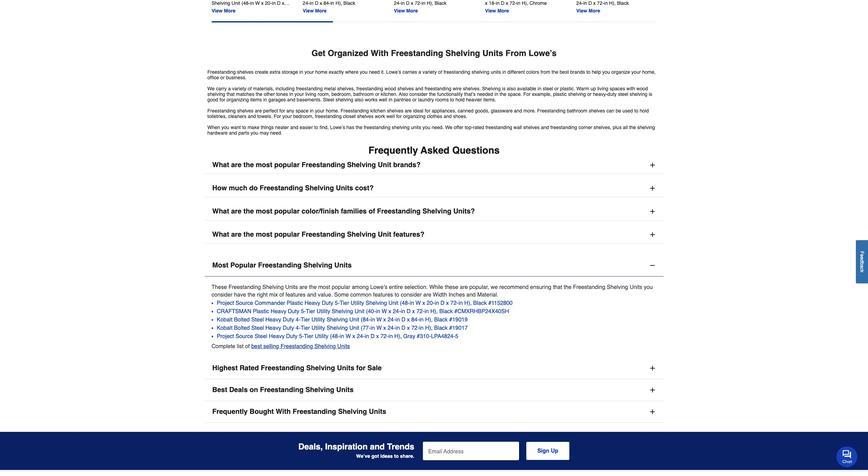 Task type: vqa. For each thing, say whether or not it's contained in the screenshot.
left Free
no



Task type: describe. For each thing, give the bounding box(es) containing it.
f e e d b a c k
[[860, 252, 865, 273]]

may
[[260, 130, 269, 136]]

1 vertical spatial best
[[251, 344, 262, 350]]

the inside freestanding shelves create extra storage in your home exactly where you need it. lowe's carries a variety of freestanding shelving units in different colors from the best brands to help you organize your home, office or business.
[[552, 69, 559, 75]]

and left 'value.'
[[307, 292, 317, 299]]

trends
[[387, 443, 415, 453]]

your up the neater
[[283, 114, 292, 119]]

families
[[341, 208, 367, 216]]

popular for what are the most popular color/finish families of freestanding shelving units?
[[274, 208, 300, 216]]

bathroom inside we carry a variety of materials, including freestanding metal shelves, freestanding wood shelves and freestanding wire shelves. shelving is also available in steel or plastic. warm up living spaces with wood shelving that matches the other tones in your living room, bedroom, bathroom or kitchen. also consider the functionality that's needed in the space. for example, plastic shelving or heavy-duty steel shelving is good for organizing items in garages and basements. steel shelving also works well in pantries or laundry rooms to hold heavier items.
[[354, 92, 374, 97]]

1 horizontal spatial living
[[598, 86, 609, 92]]

are left ideal
[[405, 108, 412, 114]]

space
[[296, 108, 309, 114]]

unit left (84-
[[350, 317, 359, 323]]

1 horizontal spatial steel
[[618, 92, 629, 97]]

has
[[347, 125, 355, 130]]

lpa4824-
[[431, 334, 456, 340]]

and down popular,
[[467, 292, 476, 299]]

1 project from the top
[[217, 301, 234, 307]]

1 features from the left
[[286, 292, 306, 299]]

ideas
[[381, 454, 393, 460]]

consider inside we carry a variety of materials, including freestanding metal shelves, freestanding wood shelves and freestanding wire shelves. shelving is also available in steel or plastic. warm up living spaces with wood shelving that matches the other tones in your living room, bedroom, bathroom or kitchen. also consider the functionality that's needed in the space. for example, plastic shelving or heavy-duty steel shelving is good for organizing items in garages and basements. steel shelving also works well in pantries or laundry rooms to hold heavier items.
[[410, 92, 428, 97]]

organizing inside we carry a variety of materials, including freestanding metal shelves, freestanding wood shelves and freestanding wire shelves. shelving is also available in steel or plastic. warm up living spaces with wood shelving that matches the other tones in your living room, bedroom, bathroom or kitchen. also consider the functionality that's needed in the space. for example, plastic shelving or heavy-duty steel shelving is good for organizing items in garages and basements. steel shelving also works well in pantries or laundry rooms to hold heavier items.
[[227, 97, 249, 103]]

these freestanding shelving units are the most popular among lowe's entire selection. while these are popular, we recommend ensuring that the freestanding shelving units you consider have the right mix of features and value. some common features to consider are width inches and material. project source commander plastic heavy duty 5-tier utility shelving unit (48-in w x 20-in d x 72-in h), black #1152800 craftsman plastic heavy duty 5-tier utility shelving unit (40-in w x 24-in d x 72-in h), black #cmxrhbp24x40sh kobalt bolted steel heavy duty 4-tier utility shelving unit (84-in w x 24-in d x 84-in h), black #19019 kobalt bolted steel heavy duty 4-tier utility shelving unit (77-in w x 24-in d x 72-in h), black #19017 project source steel heavy duty 5-tier utility (48-in w x 24-in d x 72-in h), gray #310-lpa4824-5
[[212, 285, 653, 340]]

units inside freestanding shelves create extra storage in your home exactly where you need it. lowe's carries a variety of freestanding shelving units in different colors from the best brands to help you organize your home, office or business.
[[491, 69, 501, 75]]

shelves, inside we carry a variety of materials, including freestanding metal shelves, freestanding wood shelves and freestanding wire shelves. shelving is also available in steel or plastic. warm up living spaces with wood shelving that matches the other tones in your living room, bedroom, bathroom or kitchen. also consider the functionality that's needed in the space. for example, plastic shelving or heavy-duty steel shelving is good for organizing items in garages and basements. steel shelving also works well in pantries or laundry rooms to hold heavier items.
[[337, 86, 355, 92]]

24- down entire
[[393, 309, 401, 315]]

available
[[517, 86, 537, 92]]

value.
[[318, 292, 333, 299]]

24- right (77-
[[388, 326, 396, 332]]

black up kobalt bolted steel heavy duty 4-tier utility shelving unit (77-in w x 24-in d x 72-in h), black #19017 link
[[434, 317, 448, 323]]

corner
[[579, 125, 593, 130]]

freestanding down work
[[364, 125, 391, 130]]

of right "list"
[[245, 344, 250, 350]]

4 view more link from the left
[[485, 0, 566, 14]]

in inside freestanding shelves are perfect for any space in your home. freestanding kitchen shelves are ideal for appliances, canned goods, glassware and more. freestanding bathroom shelves can be used to hold toiletries, cleaners and towels. for your bedroom, freestanding closet shelves work well for organizing clothes and shoes.
[[310, 108, 314, 114]]

best
[[212, 387, 227, 395]]

selling
[[263, 344, 279, 350]]

more for 5th view more link from the right's view more button
[[224, 8, 236, 14]]

shelves down 'pantries'
[[387, 108, 404, 114]]

neater
[[275, 125, 289, 130]]

72- left gray
[[381, 334, 389, 340]]

some
[[334, 292, 349, 299]]

shelving up used
[[630, 92, 648, 97]]

any
[[287, 108, 294, 114]]

exactly
[[329, 69, 344, 75]]

to inside freestanding shelves create extra storage in your home exactly where you need it. lowe's carries a variety of freestanding shelving units in different colors from the best brands to help you organize your home, office or business.
[[587, 69, 591, 75]]

of inside "these freestanding shelving units are the most popular among lowe's entire selection. while these are popular, we recommend ensuring that the freestanding shelving units you consider have the right mix of features and value. some common features to consider are width inches and material. project source commander plastic heavy duty 5-tier utility shelving unit (48-in w x 20-in d x 72-in h), black #1152800 craftsman plastic heavy duty 5-tier utility shelving unit (40-in w x 24-in d x 72-in h), black #cmxrhbp24x40sh kobalt bolted steel heavy duty 4-tier utility shelving unit (84-in w x 24-in d x 84-in h), black #19019 kobalt bolted steel heavy duty 4-tier utility shelving unit (77-in w x 24-in d x 72-in h), black #19017 project source steel heavy duty 5-tier utility (48-in w x 24-in d x 72-in h), gray #310-lpa4824-5"
[[280, 292, 284, 299]]

offer
[[454, 125, 464, 130]]

craftsman
[[217, 309, 251, 315]]

h), down project source commander plastic heavy duty 5-tier utility shelving unit (48-in w x 20-in d x 72-in h), black #1152800 link
[[431, 309, 438, 315]]

ideal
[[413, 108, 424, 114]]

kitchen
[[371, 108, 386, 114]]

well inside we carry a variety of materials, including freestanding metal shelves, freestanding wood shelves and freestanding wire shelves. shelving is also available in steel or plastic. warm up living spaces with wood shelving that matches the other tones in your living room, bedroom, bathroom or kitchen. also consider the functionality that's needed in the space. for example, plastic shelving or heavy-duty steel shelving is good for organizing items in garages and basements. steel shelving also works well in pantries or laundry rooms to hold heavier items.
[[379, 97, 388, 103]]

popular for what are the most popular freestanding shelving unit brands?
[[274, 161, 300, 169]]

to inside freestanding shelves are perfect for any space in your home. freestanding kitchen shelves are ideal for appliances, canned goods, glassware and more. freestanding bathroom shelves can be used to hold toiletries, cleaners and towels. for your bedroom, freestanding closet shelves work well for organizing clothes and shoes.
[[635, 108, 639, 114]]

h), down inches
[[465, 301, 472, 307]]

more for view more button related to third view more link from left
[[406, 8, 418, 14]]

recommend
[[500, 285, 529, 291]]

duty
[[608, 92, 617, 97]]

you left may
[[251, 130, 259, 136]]

unit left features?
[[378, 231, 392, 239]]

shelving up home.
[[336, 97, 354, 103]]

kobalt bolted steel heavy duty 4-tier utility shelving unit (77-in w x 24-in d x 72-in h), black #19017 link
[[217, 325, 657, 333]]

got
[[372, 454, 379, 460]]

are up inches
[[460, 285, 468, 291]]

freestanding left corner at the top of the page
[[551, 125, 578, 130]]

what are the most popular color/finish families of freestanding shelving units?
[[212, 208, 475, 216]]

sign up form
[[423, 442, 570, 462]]

for right ideal
[[425, 108, 431, 114]]

width
[[433, 292, 447, 299]]

more for view more button for fifth view more link
[[589, 8, 601, 14]]

works
[[365, 97, 378, 103]]

do
[[249, 185, 258, 192]]

want
[[231, 125, 241, 130]]

1 vertical spatial 5-
[[301, 309, 306, 315]]

the inside 'button'
[[244, 208, 254, 216]]

freestanding inside freestanding shelves create extra storage in your home exactly where you need it. lowe's carries a variety of freestanding shelving units in different colors from the best brands to help you organize your home, office or business.
[[444, 69, 471, 75]]

lowe's inside "these freestanding shelving units are the most popular among lowe's entire selection. while these are popular, we recommend ensuring that the freestanding shelving units you consider have the right mix of features and value. some common features to consider are width inches and material. project source commander plastic heavy duty 5-tier utility shelving unit (48-in w x 20-in d x 72-in h), black #1152800 craftsman plastic heavy duty 5-tier utility shelving unit (40-in w x 24-in d x 72-in h), black #cmxrhbp24x40sh kobalt bolted steel heavy duty 4-tier utility shelving unit (84-in w x 24-in d x 84-in h), black #19019 kobalt bolted steel heavy duty 4-tier utility shelving unit (77-in w x 24-in d x 72-in h), black #19017 project source steel heavy duty 5-tier utility (48-in w x 24-in d x 72-in h), gray #310-lpa4824-5"
[[371, 285, 388, 291]]

up
[[591, 86, 596, 92]]

can
[[607, 108, 615, 114]]

are up much
[[231, 161, 242, 169]]

0 horizontal spatial (48-
[[330, 334, 340, 340]]

units inside the highest rated freestanding shelving units for sale 'button'
[[337, 365, 355, 373]]

complete list of best selling freestanding shelving units
[[212, 344, 350, 350]]

from
[[506, 49, 527, 58]]

brands?
[[393, 161, 421, 169]]

you left want on the left of the page
[[222, 125, 229, 130]]

for left any
[[280, 108, 285, 114]]

sign up button
[[526, 442, 570, 461]]

we've
[[356, 454, 370, 460]]

you left need
[[360, 69, 368, 75]]

create
[[255, 69, 269, 75]]

canned
[[458, 108, 474, 114]]

shelving down office
[[208, 92, 225, 97]]

to inside "these freestanding shelving units are the most popular among lowe's entire selection. while these are popular, we recommend ensuring that the freestanding shelving units you consider have the right mix of features and value. some common features to consider are width inches and material. project source commander plastic heavy duty 5-tier utility shelving unit (48-in w x 20-in d x 72-in h), black #1152800 craftsman plastic heavy duty 5-tier utility shelving unit (40-in w x 24-in d x 72-in h), black #cmxrhbp24x40sh kobalt bolted steel heavy duty 4-tier utility shelving unit (84-in w x 24-in d x 84-in h), black #19019 kobalt bolted steel heavy duty 4-tier utility shelving unit (77-in w x 24-in d x 72-in h), black #19017 project source steel heavy duty 5-tier utility (48-in w x 24-in d x 72-in h), gray #310-lpa4824-5"
[[395, 292, 399, 299]]

shelving right plastic
[[568, 92, 586, 97]]

0 vertical spatial 5-
[[335, 301, 340, 307]]

organize
[[612, 69, 630, 75]]

most for what are the most popular freestanding shelving unit features?
[[256, 231, 272, 239]]

0 horizontal spatial plastic
[[253, 309, 269, 315]]

items.
[[484, 97, 497, 103]]

what are the most popular freestanding shelving unit brands?
[[212, 161, 421, 169]]

how
[[212, 185, 227, 192]]

gray
[[404, 334, 416, 340]]

well inside freestanding shelves are perfect for any space in your home. freestanding kitchen shelves are ideal for appliances, canned goods, glassware and more. freestanding bathroom shelves can be used to hold toiletries, cleaners and towels. for your bedroom, freestanding closet shelves work well for organizing clothes and shoes.
[[387, 114, 395, 119]]

your left home.
[[315, 108, 325, 114]]

ensuring
[[530, 285, 552, 291]]

space.
[[508, 92, 522, 97]]

are up popular
[[231, 231, 242, 239]]

view for third view more link from left
[[394, 8, 405, 14]]

units inside when you want to make things neater and easier to find, lowe's has the freestanding shelving units you need. we offer top-rated freestanding wall shelves and freestanding corner shelves, plus all the shelving hardware and parts you may need.
[[411, 125, 421, 130]]

72- down inches
[[451, 301, 459, 307]]

entire
[[389, 285, 403, 291]]

24- down (77-
[[357, 334, 365, 340]]

view more button for 5th view more link from the right
[[212, 7, 236, 14]]

popular inside "these freestanding shelving units are the most popular among lowe's entire selection. while these are popular, we recommend ensuring that the freestanding shelving units you consider have the right mix of features and value. some common features to consider are width inches and material. project source commander plastic heavy duty 5-tier utility shelving unit (48-in w x 20-in d x 72-in h), black #1152800 craftsman plastic heavy duty 5-tier utility shelving unit (40-in w x 24-in d x 72-in h), black #cmxrhbp24x40sh kobalt bolted steel heavy duty 4-tier utility shelving unit (84-in w x 24-in d x 84-in h), black #19019 kobalt bolted steel heavy duty 4-tier utility shelving unit (77-in w x 24-in d x 72-in h), black #19017 project source steel heavy duty 5-tier utility (48-in w x 24-in d x 72-in h), gray #310-lpa4824-5"
[[332, 285, 350, 291]]

shelves, inside when you want to make things neater and easier to find, lowe's has the freestanding shelving units you need. we offer top-rated freestanding wall shelves and freestanding corner shelves, plus all the shelving hardware and parts you may need.
[[594, 125, 612, 130]]

1 kobalt from the top
[[217, 317, 233, 323]]

most for what are the most popular freestanding shelving unit brands?
[[256, 161, 272, 169]]

and left shoes.
[[444, 114, 452, 119]]

1 view more link from the left
[[212, 0, 292, 14]]

with for bought
[[276, 408, 291, 416]]

garages
[[269, 97, 286, 103]]

are down most popular freestanding shelving units
[[300, 285, 308, 291]]

shelves down items
[[237, 108, 254, 114]]

1 source from the top
[[236, 301, 253, 307]]

closet
[[343, 114, 356, 119]]

minus image
[[649, 263, 656, 269]]

freestanding shelves create extra storage in your home exactly where you need it. lowe's carries a variety of freestanding shelving units in different colors from the best brands to help you organize your home, office or business.
[[208, 69, 656, 80]]

you right help
[[603, 69, 610, 75]]

freestanding inside freestanding shelves create extra storage in your home exactly where you need it. lowe's carries a variety of freestanding shelving units in different colors from the best brands to help you organize your home, office or business.
[[208, 69, 236, 75]]

and left easier
[[290, 125, 298, 130]]

shelves left "can"
[[589, 108, 606, 114]]

what are the most popular freestanding shelving unit features?
[[212, 231, 425, 239]]

view more button for fourth view more link from right
[[303, 7, 327, 14]]

freestanding shelves are perfect for any space in your home. freestanding kitchen shelves are ideal for appliances, canned goods, glassware and more. freestanding bathroom shelves can be used to hold toiletries, cleaners and towels. for your bedroom, freestanding closet shelves work well for organizing clothes and shoes.
[[208, 108, 649, 119]]

shelving right all
[[638, 125, 655, 130]]

2 4- from the top
[[296, 326, 301, 332]]

black up lpa4824-
[[434, 326, 448, 332]]

selection.
[[405, 285, 428, 291]]

most inside "these freestanding shelving units are the most popular among lowe's entire selection. while these are popular, we recommend ensuring that the freestanding shelving units you consider have the right mix of features and value. some common features to consider are width inches and material. project source commander plastic heavy duty 5-tier utility shelving unit (48-in w x 20-in d x 72-in h), black #1152800 craftsman plastic heavy duty 5-tier utility shelving unit (40-in w x 24-in d x 72-in h), black #cmxrhbp24x40sh kobalt bolted steel heavy duty 4-tier utility shelving unit (84-in w x 24-in d x 84-in h), black #19019 kobalt bolted steel heavy duty 4-tier utility shelving unit (77-in w x 24-in d x 72-in h), black #19017 project source steel heavy duty 5-tier utility (48-in w x 24-in d x 72-in h), gray #310-lpa4824-5"
[[318, 285, 330, 291]]

we carry a variety of materials, including freestanding metal shelves, freestanding wood shelves and freestanding wire shelves. shelving is also available in steel or plastic. warm up living spaces with wood shelving that matches the other tones in your living room, bedroom, bathroom or kitchen. also consider the functionality that's needed in the space. for example, plastic shelving or heavy-duty steel shelving is good for organizing items in garages and basements. steel shelving also works well in pantries or laundry rooms to hold heavier items.
[[208, 86, 653, 103]]

plus image for families
[[649, 208, 656, 215]]

your inside we carry a variety of materials, including freestanding metal shelves, freestanding wood shelves and freestanding wire shelves. shelving is also available in steel or plastic. warm up living spaces with wood shelving that matches the other tones in your living room, bedroom, bathroom or kitchen. also consider the functionality that's needed in the space. for example, plastic shelving or heavy-duty steel shelving is good for organizing items in garages and basements. steel shelving also works well in pantries or laundry rooms to hold heavier items.
[[295, 92, 304, 97]]

popular,
[[470, 285, 489, 291]]

extra
[[270, 69, 281, 75]]

best deals on freestanding shelving units
[[212, 387, 354, 395]]

what for what are the most popular color/finish families of freestanding shelving units?
[[212, 208, 229, 216]]

consider down these
[[212, 292, 233, 299]]

(84-
[[361, 317, 371, 323]]

bedroom, inside we carry a variety of materials, including freestanding metal shelves, freestanding wood shelves and freestanding wire shelves. shelving is also available in steel or plastic. warm up living spaces with wood shelving that matches the other tones in your living room, bedroom, bathroom or kitchen. also consider the functionality that's needed in the space. for example, plastic shelving or heavy-duty steel shelving is good for organizing items in garages and basements. steel shelving also works well in pantries or laundry rooms to hold heavier items.
[[332, 92, 352, 97]]

view more for 4th view more link from left
[[485, 8, 509, 14]]

1 horizontal spatial need.
[[432, 125, 444, 130]]

24- left 84-
[[388, 317, 396, 323]]

plus image for brands?
[[649, 162, 656, 169]]

plus image for sale
[[649, 365, 656, 372]]

72- down 84-
[[412, 326, 420, 332]]

of inside we carry a variety of materials, including freestanding metal shelves, freestanding wood shelves and freestanding wire shelves. shelving is also available in steel or plastic. warm up living spaces with wood shelving that matches the other tones in your living room, bedroom, bathroom or kitchen. also consider the functionality that's needed in the space. for example, plastic shelving or heavy-duty steel shelving is good for organizing items in garages and basements. steel shelving also works well in pantries or laundry rooms to hold heavier items.
[[248, 86, 252, 92]]

where
[[345, 69, 359, 75]]

it.
[[381, 69, 385, 75]]

shelves.
[[463, 86, 481, 92]]

view more button for 4th view more link from left
[[485, 7, 509, 14]]

carries
[[403, 69, 417, 75]]

shelving inside we carry a variety of materials, including freestanding metal shelves, freestanding wood shelves and freestanding wire shelves. shelving is also available in steel or plastic. warm up living spaces with wood shelving that matches the other tones in your living room, bedroom, bathroom or kitchen. also consider the functionality that's needed in the space. for example, plastic shelving or heavy-duty steel shelving is good for organizing items in garages and basements. steel shelving also works well in pantries or laundry rooms to hold heavier items.
[[482, 86, 501, 92]]

0 horizontal spatial is
[[502, 86, 506, 92]]

right
[[257, 292, 268, 299]]

1 horizontal spatial plastic
[[287, 301, 303, 307]]

units inside most popular freestanding shelving units button
[[335, 262, 352, 270]]

work
[[375, 114, 385, 119]]

2 source from the top
[[236, 334, 253, 340]]

clothes
[[427, 114, 443, 119]]

storage
[[282, 69, 298, 75]]

your left home, in the right top of the page
[[632, 69, 641, 75]]

hold inside we carry a variety of materials, including freestanding metal shelves, freestanding wood shelves and freestanding wire shelves. shelving is also available in steel or plastic. warm up living spaces with wood shelving that matches the other tones in your living room, bedroom, bathroom or kitchen. also consider the functionality that's needed in the space. for example, plastic shelving or heavy-duty steel shelving is good for organizing items in garages and basements. steel shelving also works well in pantries or laundry rooms to hold heavier items.
[[456, 97, 465, 103]]

a inside freestanding shelves create extra storage in your home exactly where you need it. lowe's carries a variety of freestanding shelving units in different colors from the best brands to help you organize your home, office or business.
[[419, 69, 421, 75]]

plus image for features?
[[649, 232, 656, 239]]

organized
[[328, 49, 369, 58]]

plus
[[613, 125, 622, 130]]

or left laundry
[[413, 97, 417, 103]]

for down 'pantries'
[[396, 114, 402, 119]]

hold inside freestanding shelves are perfect for any space in your home. freestanding kitchen shelves are ideal for appliances, canned goods, glassware and more. freestanding bathroom shelves can be used to hold toiletries, cleaners and towels. for your bedroom, freestanding closet shelves work well for organizing clothes and shoes.
[[640, 108, 649, 114]]

and left more. at the right top of the page
[[514, 108, 522, 114]]

lowe's up from
[[529, 49, 557, 58]]

2 features from the left
[[373, 292, 393, 299]]

laundry
[[418, 97, 434, 103]]

or left plastic.
[[555, 86, 559, 92]]

plus image inside the best deals on freestanding shelving units button
[[649, 387, 656, 394]]

are up 20-
[[424, 292, 432, 299]]

mix
[[269, 292, 278, 299]]

chat invite button image
[[837, 447, 858, 468]]

frequently bought with freestanding shelving units
[[212, 408, 386, 416]]

variety inside freestanding shelves create extra storage in your home exactly where you need it. lowe's carries a variety of freestanding shelving units in different colors from the best brands to help you organize your home, office or business.
[[423, 69, 437, 75]]

0 horizontal spatial living
[[305, 92, 317, 97]]

view more for third view more link from left
[[394, 8, 418, 14]]

towels.
[[257, 114, 273, 119]]

frequently for frequently bought with freestanding shelving units
[[212, 408, 248, 416]]

1 4- from the top
[[296, 317, 301, 323]]

to left the find,
[[314, 125, 318, 130]]

view for 4th view more link from left
[[485, 8, 496, 14]]

1 bolted from the top
[[234, 317, 250, 323]]

more for view more button for fourth view more link from right
[[315, 8, 327, 14]]

all
[[623, 125, 628, 130]]

much
[[229, 185, 247, 192]]

h), up #310-
[[425, 326, 433, 332]]

freestanding up the basements.
[[296, 86, 323, 92]]

black up kobalt bolted steel heavy duty 4-tier utility shelving unit (84-in w x 24-in d x 84-in h), black #19019 link
[[440, 309, 453, 315]]

including
[[276, 86, 295, 92]]

freestanding inside freestanding shelves are perfect for any space in your home. freestanding kitchen shelves are ideal for appliances, canned goods, glassware and more. freestanding bathroom shelves can be used to hold toiletries, cleaners and towels. for your bedroom, freestanding closet shelves work well for organizing clothes and shoes.
[[315, 114, 342, 119]]

wire
[[453, 86, 462, 92]]

popular
[[230, 262, 256, 270]]

and right the wall
[[541, 125, 549, 130]]



Task type: locate. For each thing, give the bounding box(es) containing it.
that right ensuring at bottom right
[[553, 285, 563, 291]]

1 vertical spatial a
[[228, 86, 231, 92]]

a inside button
[[860, 265, 865, 268]]

for right space.
[[524, 92, 531, 97]]

lowe's
[[529, 49, 557, 58], [386, 69, 401, 75], [330, 125, 345, 130], [371, 285, 388, 291]]

share.
[[400, 454, 415, 460]]

plus image inside the highest rated freestanding shelving units for sale 'button'
[[649, 365, 656, 372]]

steel inside we carry a variety of materials, including freestanding metal shelves, freestanding wood shelves and freestanding wire shelves. shelving is also available in steel or plastic. warm up living spaces with wood shelving that matches the other tones in your living room, bedroom, bathroom or kitchen. also consider the functionality that's needed in the space. for example, plastic shelving or heavy-duty steel shelving is good for organizing items in garages and basements. steel shelving also works well in pantries or laundry rooms to hold heavier items.
[[323, 97, 334, 103]]

find,
[[320, 125, 329, 130]]

most popular freestanding shelving units
[[212, 262, 352, 270]]

1 horizontal spatial features
[[373, 292, 393, 299]]

0 vertical spatial 4-
[[296, 317, 301, 323]]

shelving down 'pantries'
[[392, 125, 410, 130]]

0 vertical spatial with
[[371, 49, 389, 58]]

1 vertical spatial project
[[217, 334, 234, 340]]

plus image for cost?
[[649, 185, 656, 192]]

your left home
[[305, 69, 314, 75]]

is
[[502, 86, 506, 92], [649, 92, 653, 97]]

5 more from the left
[[589, 8, 601, 14]]

#1152800
[[489, 301, 513, 307]]

what for what are the most popular freestanding shelving unit features?
[[212, 231, 229, 239]]

popular up most popular freestanding shelving units
[[274, 231, 300, 239]]

bathroom
[[354, 92, 374, 97], [567, 108, 588, 114]]

cleaners
[[228, 114, 247, 119]]

best deals on freestanding shelving units button
[[205, 380, 664, 402]]

1 e from the top
[[860, 255, 865, 257]]

of right mix
[[280, 292, 284, 299]]

variety down business.
[[232, 86, 247, 92]]

or
[[220, 75, 225, 80], [555, 86, 559, 92], [375, 92, 380, 97], [588, 92, 592, 97], [413, 97, 417, 103]]

0 vertical spatial project
[[217, 301, 234, 307]]

on
[[250, 387, 258, 395]]

0 horizontal spatial variety
[[232, 86, 247, 92]]

best inside freestanding shelves create extra storage in your home exactly where you need it. lowe's carries a variety of freestanding shelving units in different colors from the best brands to help you organize your home, office or business.
[[560, 69, 569, 75]]

1 horizontal spatial wood
[[637, 86, 648, 92]]

bedroom, inside freestanding shelves are perfect for any space in your home. freestanding kitchen shelves are ideal for appliances, canned goods, glassware and more. freestanding bathroom shelves can be used to hold toiletries, cleaners and towels. for your bedroom, freestanding closet shelves work well for organizing clothes and shoes.
[[293, 114, 314, 119]]

4 view from the left
[[485, 8, 496, 14]]

that's
[[464, 92, 476, 97]]

what up the how
[[212, 161, 229, 169]]

d
[[860, 260, 865, 263]]

units left different on the top of the page
[[491, 69, 501, 75]]

unit left (77-
[[350, 326, 359, 332]]

3 view more link from the left
[[394, 0, 474, 14]]

3 view more from the left
[[394, 8, 418, 14]]

for up the neater
[[274, 114, 281, 119]]

#19017
[[449, 326, 468, 332]]

0 vertical spatial plus image
[[649, 162, 656, 169]]

0 vertical spatial (48-
[[400, 301, 410, 307]]

0 vertical spatial units
[[491, 69, 501, 75]]

1 vertical spatial that
[[553, 285, 563, 291]]

to right used
[[635, 108, 639, 114]]

0 vertical spatial for
[[524, 92, 531, 97]]

72- up 84-
[[417, 309, 425, 315]]

1 horizontal spatial (48-
[[400, 301, 410, 307]]

1 vertical spatial variety
[[232, 86, 247, 92]]

project source steel heavy duty 5-tier utility (48-in w x 24-in d x 72-in h), gray #310-lpa4824-5 link
[[217, 333, 657, 341]]

are inside 'button'
[[231, 208, 242, 216]]

for inside freestanding shelves are perfect for any space in your home. freestanding kitchen shelves are ideal for appliances, canned goods, glassware and more. freestanding bathroom shelves can be used to hold toiletries, cleaners and towels. for your bedroom, freestanding closet shelves work well for organizing clothes and shoes.
[[274, 114, 281, 119]]

5-
[[335, 301, 340, 307], [301, 309, 306, 315], [299, 334, 304, 340]]

plus image inside what are the most popular freestanding shelving unit brands? button
[[649, 162, 656, 169]]

2 horizontal spatial a
[[860, 265, 865, 268]]

units down ideal
[[411, 125, 421, 130]]

0 vertical spatial that
[[227, 92, 235, 97]]

84-
[[412, 317, 420, 323]]

shelves right the wall
[[524, 125, 540, 130]]

for
[[524, 92, 531, 97], [274, 114, 281, 119]]

0 horizontal spatial that
[[227, 92, 235, 97]]

units inside the best deals on freestanding shelving units button
[[336, 387, 354, 395]]

plastic right "commander"
[[287, 301, 303, 307]]

or left kitchen.
[[375, 92, 380, 97]]

1 horizontal spatial best
[[560, 69, 569, 75]]

consider down selection.
[[401, 292, 422, 299]]

1 view more button from the left
[[212, 7, 236, 14]]

0 vertical spatial plastic
[[287, 301, 303, 307]]

source up "list"
[[236, 334, 253, 340]]

freestanding up works
[[357, 86, 383, 92]]

0 horizontal spatial with
[[276, 408, 291, 416]]

1 wood from the left
[[385, 86, 396, 92]]

or right office
[[220, 75, 225, 80]]

plus image inside frequently bought with freestanding shelving units button
[[649, 409, 656, 416]]

1 more from the left
[[224, 8, 236, 14]]

and up laundry
[[415, 86, 424, 92]]

shelves inside we carry a variety of materials, including freestanding metal shelves, freestanding wood shelves and freestanding wire shelves. shelving is also available in steel or plastic. warm up living spaces with wood shelving that matches the other tones in your living room, bedroom, bathroom or kitchen. also consider the functionality that's needed in the space. for example, plastic shelving or heavy-duty steel shelving is good for organizing items in garages and basements. steel shelving also works well in pantries or laundry rooms to hold heavier items.
[[398, 86, 414, 92]]

your up space
[[295, 92, 304, 97]]

sign up
[[538, 449, 559, 455]]

5 view from the left
[[577, 8, 588, 14]]

features down entire
[[373, 292, 393, 299]]

frequently for frequently asked questions
[[369, 145, 418, 156]]

5 view more from the left
[[577, 8, 601, 14]]

variety down get organized with freestanding shelving units from lowe's
[[423, 69, 437, 75]]

1 horizontal spatial also
[[507, 86, 516, 92]]

0 horizontal spatial frequently
[[212, 408, 248, 416]]

questions
[[452, 145, 500, 156]]

0 horizontal spatial shelves,
[[337, 86, 355, 92]]

1 vertical spatial we
[[445, 125, 453, 130]]

when you want to make things neater and easier to find, lowe's has the freestanding shelving units you need. we offer top-rated freestanding wall shelves and freestanding corner shelves, plus all the shelving hardware and parts you may need.
[[208, 125, 655, 136]]

view for 5th view more link from the right
[[212, 8, 223, 14]]

h), left gray
[[395, 334, 402, 340]]

0 horizontal spatial best
[[251, 344, 262, 350]]

heavy-
[[593, 92, 608, 97]]

and up make on the left top
[[248, 114, 256, 119]]

of down get organized with freestanding shelving units from lowe's
[[438, 69, 442, 75]]

view more for fourth view more link from right
[[303, 8, 327, 14]]

2 vertical spatial plus image
[[649, 409, 656, 416]]

colors
[[527, 69, 540, 75]]

1 horizontal spatial organizing
[[403, 114, 426, 119]]

2 plus image from the top
[[649, 208, 656, 215]]

for inside we carry a variety of materials, including freestanding metal shelves, freestanding wood shelves and freestanding wire shelves. shelving is also available in steel or plastic. warm up living spaces with wood shelving that matches the other tones in your living room, bedroom, bathroom or kitchen. also consider the functionality that's needed in the space. for example, plastic shelving or heavy-duty steel shelving is good for organizing items in garages and basements. steel shelving also works well in pantries or laundry rooms to hold heavier items.
[[524, 92, 531, 97]]

living left room,
[[305, 92, 317, 97]]

of inside 'button'
[[369, 208, 375, 216]]

basements.
[[297, 97, 322, 103]]

0 vertical spatial variety
[[423, 69, 437, 75]]

unit left brands?
[[378, 161, 392, 169]]

3 plus image from the top
[[649, 365, 656, 372]]

kobalt down craftsman
[[217, 317, 233, 323]]

2 bolted from the top
[[234, 326, 250, 332]]

plus image
[[649, 162, 656, 169], [649, 232, 656, 239], [649, 409, 656, 416]]

most for what are the most popular color/finish families of freestanding shelving units?
[[256, 208, 272, 216]]

also
[[399, 92, 408, 97]]

e
[[860, 255, 865, 257], [860, 257, 865, 260]]

h), down craftsman plastic heavy duty 5-tier utility shelving unit (40-in w x 24-in d x 72-in h), black #cmxrhbp24x40sh link
[[425, 317, 433, 323]]

1 horizontal spatial shelves,
[[594, 125, 612, 130]]

view more for fifth view more link
[[577, 8, 601, 14]]

b
[[860, 263, 865, 265]]

0 horizontal spatial features
[[286, 292, 306, 299]]

freestanding up rooms on the right
[[425, 86, 452, 92]]

1 horizontal spatial variety
[[423, 69, 437, 75]]

shoes.
[[453, 114, 468, 119]]

1 horizontal spatial bedroom,
[[332, 92, 352, 97]]

plus image
[[649, 185, 656, 192], [649, 208, 656, 215], [649, 365, 656, 372], [649, 387, 656, 394]]

shelving
[[446, 49, 480, 58], [482, 86, 501, 92], [347, 161, 376, 169], [305, 185, 334, 192], [423, 208, 452, 216], [347, 231, 376, 239], [304, 262, 333, 270], [263, 285, 284, 291], [607, 285, 629, 291], [366, 301, 387, 307], [332, 309, 353, 315], [327, 317, 348, 323], [327, 326, 348, 332], [315, 344, 336, 350], [306, 365, 335, 373], [306, 387, 335, 395], [338, 408, 367, 416]]

0 vertical spatial organizing
[[227, 97, 249, 103]]

plastic down "commander"
[[253, 309, 269, 315]]

0 vertical spatial source
[[236, 301, 253, 307]]

1 vertical spatial shelves,
[[594, 125, 612, 130]]

organizing inside freestanding shelves are perfect for any space in your home. freestanding kitchen shelves are ideal for appliances, canned goods, glassware and more. freestanding bathroom shelves can be used to hold toiletries, cleaners and towels. for your bedroom, freestanding closet shelves work well for organizing clothes and shoes.
[[403, 114, 426, 119]]

scrollbar
[[212, 21, 333, 23]]

1 vertical spatial frequently
[[212, 408, 248, 416]]

what inside 'button'
[[212, 208, 229, 216]]

make
[[248, 125, 260, 130]]

that inside we carry a variety of materials, including freestanding metal shelves, freestanding wood shelves and freestanding wire shelves. shelving is also available in steel or plastic. warm up living spaces with wood shelving that matches the other tones in your living room, bedroom, bathroom or kitchen. also consider the functionality that's needed in the space. for example, plastic shelving or heavy-duty steel shelving is good for organizing items in garages and basements. steel shelving also works well in pantries or laundry rooms to hold heavier items.
[[227, 92, 235, 97]]

to right ideas
[[394, 454, 399, 460]]

0 vertical spatial shelves,
[[337, 86, 355, 92]]

color/finish
[[302, 208, 339, 216]]

organizing left clothes
[[403, 114, 426, 119]]

bathroom up "kitchen"
[[354, 92, 374, 97]]

items
[[250, 97, 262, 103]]

shelves inside freestanding shelves create extra storage in your home exactly where you need it. lowe's carries a variety of freestanding shelving units in different colors from the best brands to help you organize your home, office or business.
[[237, 69, 254, 75]]

Email Address email field
[[423, 442, 519, 461]]

2 kobalt from the top
[[217, 326, 233, 332]]

need. right may
[[270, 130, 283, 136]]

you down clothes
[[423, 125, 431, 130]]

2 more from the left
[[315, 8, 327, 14]]

what for what are the most popular freestanding shelving unit brands?
[[212, 161, 229, 169]]

0 vertical spatial hold
[[456, 97, 465, 103]]

2 wood from the left
[[637, 86, 648, 92]]

deals, inspiration and trends we've got ideas to share.
[[299, 443, 415, 460]]

2 view more link from the left
[[303, 0, 383, 14]]

shelving
[[472, 69, 490, 75], [208, 92, 225, 97], [568, 92, 586, 97], [630, 92, 648, 97], [336, 97, 354, 103], [392, 125, 410, 130], [638, 125, 655, 130]]

plastic
[[287, 301, 303, 307], [253, 309, 269, 315]]

for right good
[[220, 97, 225, 103]]

view for fourth view more link from right
[[303, 8, 314, 14]]

1 horizontal spatial we
[[445, 125, 453, 130]]

also
[[507, 86, 516, 92], [355, 97, 364, 103]]

with for organized
[[371, 49, 389, 58]]

view more for 5th view more link from the right
[[212, 8, 236, 14]]

view more button
[[212, 7, 236, 14], [303, 7, 327, 14], [394, 7, 418, 14], [485, 7, 509, 14], [577, 7, 601, 14]]

3 view more button from the left
[[394, 7, 418, 14]]

1 horizontal spatial frequently
[[369, 145, 418, 156]]

shelves, right metal on the top of the page
[[337, 86, 355, 92]]

2 e from the top
[[860, 257, 865, 260]]

1 vertical spatial also
[[355, 97, 364, 103]]

0 horizontal spatial need.
[[270, 130, 283, 136]]

you inside "these freestanding shelving units are the most popular among lowe's entire selection. while these are popular, we recommend ensuring that the freestanding shelving units you consider have the right mix of features and value. some common features to consider are width inches and material. project source commander plastic heavy duty 5-tier utility shelving unit (48-in w x 20-in d x 72-in h), black #1152800 craftsman plastic heavy duty 5-tier utility shelving unit (40-in w x 24-in d x 72-in h), black #cmxrhbp24x40sh kobalt bolted steel heavy duty 4-tier utility shelving unit (84-in w x 24-in d x 84-in h), black #19019 kobalt bolted steel heavy duty 4-tier utility shelving unit (77-in w x 24-in d x 72-in h), black #19017 project source steel heavy duty 5-tier utility (48-in w x 24-in d x 72-in h), gray #310-lpa4824-5"
[[644, 285, 653, 291]]

1 horizontal spatial that
[[553, 285, 563, 291]]

#cmxrhbp24x40sh
[[455, 309, 509, 315]]

0 vertical spatial best
[[560, 69, 569, 75]]

c
[[860, 268, 865, 270]]

with
[[371, 49, 389, 58], [276, 408, 291, 416]]

3 what from the top
[[212, 231, 229, 239]]

when
[[208, 125, 220, 130]]

unit down entire
[[389, 301, 399, 307]]

0 vertical spatial bathroom
[[354, 92, 374, 97]]

1 horizontal spatial is
[[649, 92, 653, 97]]

is left space.
[[502, 86, 506, 92]]

best selling freestanding shelving units link
[[251, 344, 350, 350]]

0 horizontal spatial wood
[[385, 86, 396, 92]]

0 horizontal spatial steel
[[543, 86, 553, 92]]

1 vertical spatial units
[[411, 125, 421, 130]]

1 vertical spatial bathroom
[[567, 108, 588, 114]]

home.
[[326, 108, 339, 114]]

asked
[[421, 145, 450, 156]]

1 vertical spatial (48-
[[330, 334, 340, 340]]

1 plus image from the top
[[649, 185, 656, 192]]

units inside frequently bought with freestanding shelving units button
[[369, 408, 386, 416]]

2 view more from the left
[[303, 8, 327, 14]]

what down the how
[[212, 208, 229, 216]]

1 vertical spatial for
[[274, 114, 281, 119]]

0 vertical spatial kobalt
[[217, 317, 233, 323]]

0 vertical spatial well
[[379, 97, 388, 103]]

hold right used
[[640, 108, 649, 114]]

from
[[541, 69, 551, 75]]

2 vertical spatial a
[[860, 265, 865, 268]]

good
[[208, 97, 218, 103]]

1 vertical spatial plus image
[[649, 232, 656, 239]]

1 vertical spatial 4-
[[296, 326, 301, 332]]

or inside freestanding shelves create extra storage in your home exactly where you need it. lowe's carries a variety of freestanding shelving units in different colors from the best brands to help you organize your home, office or business.
[[220, 75, 225, 80]]

to inside we carry a variety of materials, including freestanding metal shelves, freestanding wood shelves and freestanding wire shelves. shelving is also available in steel or plastic. warm up living spaces with wood shelving that matches the other tones in your living room, bedroom, bathroom or kitchen. also consider the functionality that's needed in the space. for example, plastic shelving or heavy-duty steel shelving is good for organizing items in garages and basements. steel shelving also works well in pantries or laundry rooms to hold heavier items.
[[450, 97, 454, 103]]

1 horizontal spatial hold
[[640, 108, 649, 114]]

list
[[237, 344, 244, 350]]

for inside 'button'
[[356, 365, 366, 373]]

highest rated freestanding shelving units for sale button
[[205, 358, 664, 380]]

or left the heavy-
[[588, 92, 592, 97]]

lowe's inside freestanding shelves create extra storage in your home exactly where you need it. lowe's carries a variety of freestanding shelving units in different colors from the best brands to help you organize your home, office or business.
[[386, 69, 401, 75]]

1 vertical spatial source
[[236, 334, 253, 340]]

0 horizontal spatial hold
[[456, 97, 465, 103]]

popular for what are the most popular freestanding shelving unit features?
[[274, 231, 300, 239]]

freestanding up wire
[[444, 69, 471, 75]]

units
[[491, 69, 501, 75], [411, 125, 421, 130]]

0 horizontal spatial we
[[208, 86, 215, 92]]

0 horizontal spatial a
[[228, 86, 231, 92]]

5 view more button from the left
[[577, 7, 601, 14]]

2 view from the left
[[303, 8, 314, 14]]

with inside button
[[276, 408, 291, 416]]

we inside when you want to make things neater and easier to find, lowe's has the freestanding shelving units you need. we offer top-rated freestanding wall shelves and freestanding corner shelves, plus all the shelving hardware and parts you may need.
[[445, 125, 453, 130]]

5 view more link from the left
[[577, 0, 657, 14]]

4 more from the left
[[498, 8, 509, 14]]

is right with in the top of the page
[[649, 92, 653, 97]]

plus image inside how much do freestanding shelving units cost? button
[[649, 185, 656, 192]]

are down items
[[255, 108, 262, 114]]

frequently bought with freestanding shelving units button
[[205, 402, 664, 424]]

freestanding up the find,
[[315, 114, 342, 119]]

black up "#cmxrhbp24x40sh"
[[474, 301, 487, 307]]

are
[[255, 108, 262, 114], [405, 108, 412, 114], [231, 161, 242, 169], [231, 208, 242, 216], [231, 231, 242, 239], [300, 285, 308, 291], [460, 285, 468, 291], [424, 292, 432, 299]]

4 plus image from the top
[[649, 387, 656, 394]]

home,
[[643, 69, 656, 75]]

commander
[[255, 301, 285, 307]]

and up any
[[287, 97, 296, 103]]

features right mix
[[286, 292, 306, 299]]

a right carries
[[419, 69, 421, 75]]

parts
[[239, 130, 249, 136]]

1 vertical spatial plastic
[[253, 309, 269, 315]]

3 more from the left
[[406, 8, 418, 14]]

frequently
[[369, 145, 418, 156], [212, 408, 248, 416]]

popular inside 'button'
[[274, 208, 300, 216]]

needed
[[477, 92, 493, 97]]

and inside deals, inspiration and trends we've got ideas to share.
[[370, 443, 385, 453]]

units inside how much do freestanding shelving units cost? button
[[336, 185, 353, 192]]

lowe's inside when you want to make things neater and easier to find, lowe's has the freestanding shelving units you need. we offer top-rated freestanding wall shelves and freestanding corner shelves, plus all the shelving hardware and parts you may need.
[[330, 125, 345, 130]]

top-
[[465, 125, 473, 130]]

carry
[[216, 86, 227, 92]]

wood left also
[[385, 86, 396, 92]]

popular down how much do freestanding shelving units cost?
[[274, 208, 300, 216]]

you down minus image
[[644, 285, 653, 291]]

72-
[[451, 301, 459, 307], [417, 309, 425, 315], [412, 326, 420, 332], [381, 334, 389, 340]]

1 view more from the left
[[212, 8, 236, 14]]

shelves, left "plus"
[[594, 125, 612, 130]]

0 horizontal spatial bathroom
[[354, 92, 374, 97]]

kobalt up complete
[[217, 326, 233, 332]]

1 horizontal spatial for
[[524, 92, 531, 97]]

inspiration
[[325, 443, 368, 453]]

matches
[[236, 92, 254, 97]]

used
[[623, 108, 633, 114]]

2 project from the top
[[217, 334, 234, 340]]

1 vertical spatial bedroom,
[[293, 114, 314, 119]]

what are the most popular freestanding shelving unit brands? button
[[205, 157, 664, 174]]

1 what from the top
[[212, 161, 229, 169]]

0 vertical spatial also
[[507, 86, 516, 92]]

up
[[551, 449, 559, 455]]

shelving inside freestanding shelves create extra storage in your home exactly where you need it. lowe's carries a variety of freestanding shelving units in different colors from the best brands to help you organize your home, office or business.
[[472, 69, 490, 75]]

0 horizontal spatial bedroom,
[[293, 114, 314, 119]]

to right want on the left of the page
[[242, 125, 246, 130]]

and left parts
[[229, 130, 237, 136]]

well
[[379, 97, 388, 103], [387, 114, 395, 119]]

more for view more button for 4th view more link from left
[[498, 8, 509, 14]]

0 horizontal spatial for
[[274, 114, 281, 119]]

view for fifth view more link
[[577, 8, 588, 14]]

1 horizontal spatial with
[[371, 49, 389, 58]]

we inside we carry a variety of materials, including freestanding metal shelves, freestanding wood shelves and freestanding wire shelves. shelving is also available in steel or plastic. warm up living spaces with wood shelving that matches the other tones in your living room, bedroom, bathroom or kitchen. also consider the functionality that's needed in the space. for example, plastic shelving or heavy-duty steel shelving is good for organizing items in garages and basements. steel shelving also works well in pantries or laundry rooms to hold heavier items.
[[208, 86, 215, 92]]

features?
[[393, 231, 425, 239]]

0 vertical spatial frequently
[[369, 145, 418, 156]]

frequently inside button
[[212, 408, 248, 416]]

view more button for fifth view more link
[[577, 7, 601, 14]]

also left available at the top of the page
[[507, 86, 516, 92]]

0 vertical spatial what
[[212, 161, 229, 169]]

1 view from the left
[[212, 8, 223, 14]]

consider right also
[[410, 92, 428, 97]]

we left the offer in the right of the page
[[445, 125, 453, 130]]

(48-
[[400, 301, 410, 307], [330, 334, 340, 340]]

unit up (84-
[[355, 309, 365, 315]]

0 vertical spatial we
[[208, 86, 215, 92]]

sign
[[538, 449, 550, 455]]

and
[[415, 86, 424, 92], [287, 97, 296, 103], [514, 108, 522, 114], [248, 114, 256, 119], [444, 114, 452, 119], [290, 125, 298, 130], [541, 125, 549, 130], [229, 130, 237, 136], [307, 292, 317, 299], [467, 292, 476, 299], [370, 443, 385, 453]]

2 view more button from the left
[[303, 7, 327, 14]]

1 plus image from the top
[[649, 162, 656, 169]]

source
[[236, 301, 253, 307], [236, 334, 253, 340]]

organizing up cleaners at top
[[227, 97, 249, 103]]

2 plus image from the top
[[649, 232, 656, 239]]

1 horizontal spatial bathroom
[[567, 108, 588, 114]]

steel left plastic
[[543, 86, 553, 92]]

1 vertical spatial with
[[276, 408, 291, 416]]

view more button for third view more link from left
[[394, 7, 418, 14]]

most inside 'button'
[[256, 208, 272, 216]]

4 view more from the left
[[485, 8, 509, 14]]

1 vertical spatial kobalt
[[217, 326, 233, 332]]

a up the k
[[860, 265, 865, 268]]

kobalt bolted steel heavy duty 4-tier utility shelving unit (84-in w x 24-in d x 84-in h), black #19019 link
[[217, 316, 657, 325]]

bathroom inside freestanding shelves are perfect for any space in your home. freestanding kitchen shelves are ideal for appliances, canned goods, glassware and more. freestanding bathroom shelves can be used to hold toiletries, cleaners and towels. for your bedroom, freestanding closet shelves work well for organizing clothes and shoes.
[[567, 108, 588, 114]]

to left help
[[587, 69, 591, 75]]

to inside deals, inspiration and trends we've got ideas to share.
[[394, 454, 399, 460]]

how much do freestanding shelving units cost?
[[212, 185, 374, 192]]

shelves left work
[[357, 114, 374, 119]]

plastic
[[553, 92, 567, 97]]

2 vertical spatial what
[[212, 231, 229, 239]]

0 horizontal spatial organizing
[[227, 97, 249, 103]]

a inside we carry a variety of materials, including freestanding metal shelves, freestanding wood shelves and freestanding wire shelves. shelving is also available in steel or plastic. warm up living spaces with wood shelving that matches the other tones in your living room, bedroom, bathroom or kitchen. also consider the functionality that's needed in the space. for example, plastic shelving or heavy-duty steel shelving is good for organizing items in garages and basements. steel shelving also works well in pantries or laundry rooms to hold heavier items.
[[228, 86, 231, 92]]

of inside freestanding shelves create extra storage in your home exactly where you need it. lowe's carries a variety of freestanding shelving units in different colors from the best brands to help you organize your home, office or business.
[[438, 69, 442, 75]]

for inside we carry a variety of materials, including freestanding metal shelves, freestanding wood shelves and freestanding wire shelves. shelving is also available in steel or plastic. warm up living spaces with wood shelving that matches the other tones in your living room, bedroom, bathroom or kitchen. also consider the functionality that's needed in the space. for example, plastic shelving or heavy-duty steel shelving is good for organizing items in garages and basements. steel shelving also works well in pantries or laundry rooms to hold heavier items.
[[220, 97, 225, 103]]

that inside "these freestanding shelving units are the most popular among lowe's entire selection. while these are popular, we recommend ensuring that the freestanding shelving units you consider have the right mix of features and value. some common features to consider are width inches and material. project source commander plastic heavy duty 5-tier utility shelving unit (48-in w x 20-in d x 72-in h), black #1152800 craftsman plastic heavy duty 5-tier utility shelving unit (40-in w x 24-in d x 72-in h), black #cmxrhbp24x40sh kobalt bolted steel heavy duty 4-tier utility shelving unit (84-in w x 24-in d x 84-in h), black #19019 kobalt bolted steel heavy duty 4-tier utility shelving unit (77-in w x 24-in d x 72-in h), black #19017 project source steel heavy duty 5-tier utility (48-in w x 24-in d x 72-in h), gray #310-lpa4824-5"
[[553, 285, 563, 291]]

(40-
[[366, 309, 376, 315]]

different
[[508, 69, 525, 75]]

freestanding down glassware in the right of the page
[[486, 125, 512, 130]]

plus image inside what are the most popular freestanding shelving unit features? button
[[649, 232, 656, 239]]

1 vertical spatial well
[[387, 114, 395, 119]]

3 plus image from the top
[[649, 409, 656, 416]]

plus image inside what are the most popular color/finish families of freestanding shelving units? 'button'
[[649, 208, 656, 215]]

3 view from the left
[[394, 8, 405, 14]]

what are the most popular color/finish families of freestanding shelving units? button
[[205, 203, 664, 221]]

0 horizontal spatial also
[[355, 97, 364, 103]]

sale
[[368, 365, 382, 373]]

shelves inside when you want to make things neater and easier to find, lowe's has the freestanding shelving units you need. we offer top-rated freestanding wall shelves and freestanding corner shelves, plus all the shelving hardware and parts you may need.
[[524, 125, 540, 130]]

that left matches
[[227, 92, 235, 97]]

1 horizontal spatial units
[[491, 69, 501, 75]]

goods,
[[475, 108, 490, 114]]

1 vertical spatial bolted
[[234, 326, 250, 332]]

craftsman plastic heavy duty 5-tier utility shelving unit (40-in w x 24-in d x 72-in h), black #cmxrhbp24x40sh link
[[217, 308, 657, 316]]

0 horizontal spatial units
[[411, 125, 421, 130]]

material.
[[478, 292, 499, 299]]

1 horizontal spatial a
[[419, 69, 421, 75]]

variety inside we carry a variety of materials, including freestanding metal shelves, freestanding wood shelves and freestanding wire shelves. shelving is also available in steel or plastic. warm up living spaces with wood shelving that matches the other tones in your living room, bedroom, bathroom or kitchen. also consider the functionality that's needed in the space. for example, plastic shelving or heavy-duty steel shelving is good for organizing items in garages and basements. steel shelving also works well in pantries or laundry rooms to hold heavier items.
[[232, 86, 247, 92]]

bedroom, up easier
[[293, 114, 314, 119]]

1 vertical spatial organizing
[[403, 114, 426, 119]]

24-
[[393, 309, 401, 315], [388, 317, 396, 323], [388, 326, 396, 332], [357, 334, 365, 340]]

bought
[[250, 408, 274, 416]]

4 view more button from the left
[[485, 7, 509, 14]]

popular
[[274, 161, 300, 169], [274, 208, 300, 216], [274, 231, 300, 239], [332, 285, 350, 291]]

and up got at the left bottom of the page
[[370, 443, 385, 453]]

1 vertical spatial hold
[[640, 108, 649, 114]]

0 vertical spatial bedroom,
[[332, 92, 352, 97]]

have
[[234, 292, 246, 299]]

0 vertical spatial a
[[419, 69, 421, 75]]

2 vertical spatial 5-
[[299, 334, 304, 340]]

get organized with freestanding shelving units from lowe's
[[312, 49, 557, 58]]

kitchen.
[[381, 92, 398, 97]]

2 what from the top
[[212, 208, 229, 216]]



